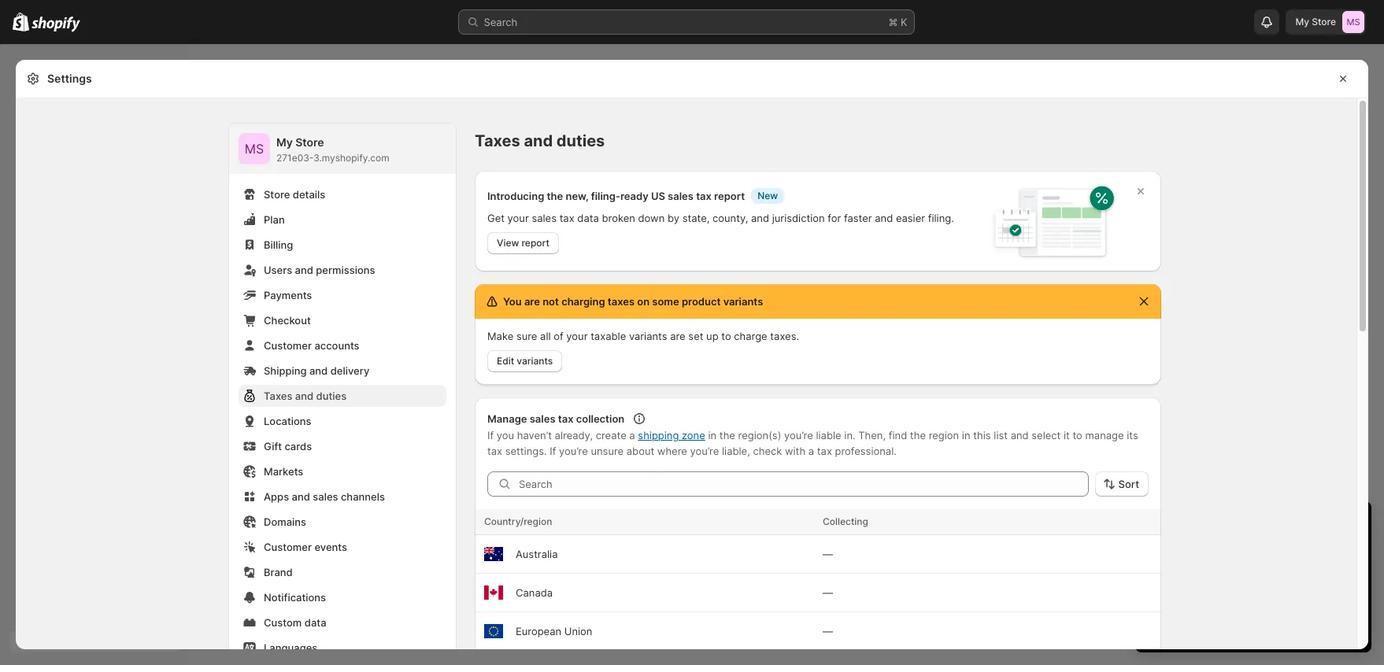 Task type: locate. For each thing, give the bounding box(es) containing it.
2 vertical spatial store
[[264, 188, 290, 201]]

get
[[488, 212, 505, 224]]

your right the of
[[567, 330, 588, 343]]

2 horizontal spatial you're
[[784, 429, 813, 442]]

state,
[[683, 212, 710, 224]]

shipping and delivery
[[264, 365, 370, 377]]

1 vertical spatial —
[[823, 587, 833, 599]]

1 vertical spatial your
[[567, 330, 588, 343]]

variants down on
[[629, 330, 667, 343]]

all
[[540, 330, 551, 343]]

are left not
[[524, 295, 540, 308]]

1 horizontal spatial to
[[1073, 429, 1083, 442]]

union
[[565, 625, 593, 638]]

0 horizontal spatial are
[[524, 295, 540, 308]]

2 horizontal spatial variants
[[723, 295, 763, 308]]

search
[[484, 16, 518, 28]]

customer accounts
[[264, 339, 360, 352]]

1 horizontal spatial your
[[567, 330, 588, 343]]

1 horizontal spatial duties
[[557, 132, 605, 150]]

your down introducing
[[508, 212, 529, 224]]

tax down new,
[[560, 212, 575, 224]]

1 customer from the top
[[264, 339, 312, 352]]

taxable
[[591, 330, 626, 343]]

to inside in the region(s) you're liable in. then, find the region in this list and select it to manage its tax settings. if you're unsure about where you're liable, check with a tax professional.
[[1073, 429, 1083, 442]]

variants down sure
[[517, 355, 553, 367]]

in right left
[[1234, 516, 1247, 535]]

1 vertical spatial customer
[[264, 541, 312, 554]]

sales
[[668, 190, 694, 202], [532, 212, 557, 224], [530, 413, 556, 425], [313, 491, 338, 503]]

3 — from the top
[[823, 625, 833, 638]]

custom data
[[264, 617, 326, 629]]

and inside in the region(s) you're liable in. then, find the region in this list and select it to manage its tax settings. if you're unsure about where you're liable, check with a tax professional.
[[1011, 429, 1029, 442]]

0 horizontal spatial the
[[547, 190, 563, 202]]

1 horizontal spatial taxes
[[475, 132, 520, 150]]

1 horizontal spatial variants
[[629, 330, 667, 343]]

a left paid
[[1200, 544, 1205, 557]]

duties inside shop settings menu 'element'
[[316, 390, 347, 402]]

you're down already,
[[559, 445, 588, 458]]

0 horizontal spatial duties
[[316, 390, 347, 402]]

notifications
[[264, 591, 326, 604]]

2 customer from the top
[[264, 541, 312, 554]]

1 vertical spatial report
[[522, 237, 550, 249]]

its
[[1127, 429, 1139, 442]]

apps and sales channels
[[264, 491, 385, 503]]

gift cards link
[[239, 436, 447, 458]]

in the region(s) you're liable in. then, find the region in this list and select it to manage its tax settings. if you're unsure about where you're liable, check with a tax professional.
[[488, 429, 1139, 458]]

data down new,
[[578, 212, 599, 224]]

1 horizontal spatial a
[[809, 445, 814, 458]]

the up liable,
[[720, 429, 736, 442]]

2 horizontal spatial your
[[1252, 516, 1285, 535]]

0 horizontal spatial data
[[305, 617, 326, 629]]

billing link
[[239, 234, 447, 256]]

2 — from the top
[[823, 587, 833, 599]]

taxes and duties up introducing
[[475, 132, 605, 150]]

if down haven't
[[550, 445, 556, 458]]

to
[[722, 330, 731, 343], [1073, 429, 1083, 442], [1187, 544, 1197, 557]]

your up get:
[[1252, 516, 1285, 535]]

in right zone
[[708, 429, 717, 442]]

1 vertical spatial taxes
[[264, 390, 293, 402]]

0 horizontal spatial store
[[264, 188, 290, 201]]

the right find
[[910, 429, 926, 442]]

app
[[1186, 576, 1204, 588]]

sales up domains link
[[313, 491, 338, 503]]

and left get:
[[1255, 544, 1273, 557]]

custom
[[264, 617, 302, 629]]

if inside in the region(s) you're liable in. then, find the region in this list and select it to manage its tax settings. if you're unsure about where you're liable, check with a tax professional.
[[550, 445, 556, 458]]

—
[[823, 548, 833, 561], [823, 587, 833, 599], [823, 625, 833, 638]]

1 vertical spatial a
[[809, 445, 814, 458]]

$50
[[1164, 576, 1183, 588]]

1 horizontal spatial store
[[296, 135, 324, 149]]

are left set
[[670, 330, 686, 343]]

k
[[901, 16, 908, 28]]

1 horizontal spatial the
[[720, 429, 736, 442]]

1 vertical spatial taxes and duties
[[264, 390, 347, 402]]

to right it
[[1073, 429, 1083, 442]]

you're down zone
[[690, 445, 719, 458]]

0 vertical spatial customer
[[264, 339, 312, 352]]

taxes up introducing
[[475, 132, 520, 150]]

create
[[596, 429, 627, 442]]

— for australia
[[823, 548, 833, 561]]

2 horizontal spatial in
[[1234, 516, 1247, 535]]

0 horizontal spatial my store image
[[239, 133, 270, 165]]

to right 'up'
[[722, 330, 731, 343]]

and right list
[[1011, 429, 1029, 442]]

2 vertical spatial your
[[1252, 516, 1285, 535]]

1 horizontal spatial are
[[670, 330, 686, 343]]

professional.
[[835, 445, 897, 458]]

0 vertical spatial store
[[1312, 16, 1337, 28]]

users and permissions
[[264, 264, 375, 276]]

are
[[524, 295, 540, 308], [670, 330, 686, 343]]

report up county,
[[714, 190, 745, 202]]

0 horizontal spatial taxes and duties
[[264, 390, 347, 402]]

my for my store
[[1296, 16, 1310, 28]]

0 horizontal spatial my
[[276, 135, 293, 149]]

1 vertical spatial duties
[[316, 390, 347, 402]]

new
[[758, 190, 778, 202]]

if left you at the left bottom of page
[[488, 429, 494, 442]]

a right with
[[809, 445, 814, 458]]

1 — from the top
[[823, 548, 833, 561]]

taxes and duties link
[[239, 385, 447, 407]]

region(s)
[[738, 429, 782, 442]]

2 horizontal spatial to
[[1187, 544, 1197, 557]]

duties up new,
[[557, 132, 605, 150]]

manage sales tax collection
[[488, 413, 625, 425]]

you're up with
[[784, 429, 813, 442]]

0 horizontal spatial variants
[[517, 355, 553, 367]]

0 horizontal spatial taxes
[[264, 390, 293, 402]]

delivery
[[331, 365, 370, 377]]

duties
[[557, 132, 605, 150], [316, 390, 347, 402]]

variants inside edit variants 'link'
[[517, 355, 553, 367]]

european union
[[516, 625, 593, 638]]

a
[[630, 429, 635, 442], [809, 445, 814, 458], [1200, 544, 1205, 557]]

duties down shipping and delivery link
[[316, 390, 347, 402]]

a inside in the region(s) you're liable in. then, find the region in this list and select it to manage its tax settings. if you're unsure about where you're liable, check with a tax professional.
[[809, 445, 814, 458]]

to inside 3 days left in your trial element
[[1187, 544, 1197, 557]]

store
[[1312, 16, 1337, 28], [296, 135, 324, 149], [264, 188, 290, 201]]

manage
[[1086, 429, 1124, 442]]

customer down domains
[[264, 541, 312, 554]]

1 horizontal spatial report
[[714, 190, 745, 202]]

sales right "us"
[[668, 190, 694, 202]]

2 vertical spatial variants
[[517, 355, 553, 367]]

taxes and duties down the 'shipping and delivery'
[[264, 390, 347, 402]]

and
[[524, 132, 553, 150], [751, 212, 769, 224], [875, 212, 893, 224], [295, 264, 313, 276], [309, 365, 328, 377], [295, 390, 314, 402], [1011, 429, 1029, 442], [292, 491, 310, 503], [1255, 544, 1273, 557]]

2 horizontal spatial store
[[1312, 16, 1337, 28]]

report right view
[[522, 237, 550, 249]]

my
[[1296, 16, 1310, 28], [276, 135, 293, 149]]

2 vertical spatial to
[[1187, 544, 1197, 557]]

0 horizontal spatial to
[[722, 330, 731, 343]]

0 horizontal spatial in
[[708, 429, 717, 442]]

paid
[[1208, 544, 1229, 557]]

trial
[[1289, 516, 1317, 535]]

where
[[658, 445, 687, 458]]

Search text field
[[519, 472, 1089, 497]]

1 vertical spatial my store image
[[239, 133, 270, 165]]

introducing the new, filing-ready us sales tax report
[[488, 190, 745, 202]]

taxes and duties
[[475, 132, 605, 150], [264, 390, 347, 402]]

jurisdiction
[[772, 212, 825, 224]]

customer for customer accounts
[[264, 339, 312, 352]]

2 horizontal spatial a
[[1200, 544, 1205, 557]]

my store image left 271e03-
[[239, 133, 270, 165]]

and right apps
[[292, 491, 310, 503]]

1 horizontal spatial my
[[1296, 16, 1310, 28]]

1 vertical spatial my
[[276, 135, 293, 149]]

0 vertical spatial my store image
[[1343, 11, 1365, 33]]

store inside my store 271e03-3.myshopify.com
[[296, 135, 324, 149]]

0 vertical spatial a
[[630, 429, 635, 442]]

0 horizontal spatial your
[[508, 212, 529, 224]]

1 vertical spatial variants
[[629, 330, 667, 343]]

taxes down shipping
[[264, 390, 293, 402]]

0 vertical spatial —
[[823, 548, 833, 561]]

variants up charge
[[723, 295, 763, 308]]

0 vertical spatial report
[[714, 190, 745, 202]]

edit variants
[[497, 355, 553, 367]]

1 vertical spatial if
[[550, 445, 556, 458]]

this
[[974, 429, 991, 442]]

2 horizontal spatial the
[[910, 429, 926, 442]]

⌘ k
[[889, 16, 908, 28]]

settings dialog
[[16, 60, 1369, 666]]

your for make
[[567, 330, 588, 343]]

you
[[497, 429, 514, 442]]

billing
[[264, 239, 293, 251]]

store for my store 271e03-3.myshopify.com
[[296, 135, 324, 149]]

in left this
[[962, 429, 971, 442]]

0 vertical spatial my
[[1296, 16, 1310, 28]]

1 vertical spatial data
[[305, 617, 326, 629]]

and down customer accounts
[[309, 365, 328, 377]]

county,
[[713, 212, 748, 224]]

my inside my store 271e03-3.myshopify.com
[[276, 135, 293, 149]]

a up "about" on the bottom of the page
[[630, 429, 635, 442]]

ms button
[[239, 133, 270, 165]]

my store image right 'my store'
[[1343, 11, 1365, 33]]

to right switch
[[1187, 544, 1197, 557]]

data inside shop settings menu 'element'
[[305, 617, 326, 629]]

my store image inside shop settings menu 'element'
[[239, 133, 270, 165]]

select
[[1032, 429, 1061, 442]]

2 vertical spatial —
[[823, 625, 833, 638]]

check
[[753, 445, 782, 458]]

customer events
[[264, 541, 347, 554]]

— for canada
[[823, 587, 833, 599]]

if you haven't already, create a shipping zone
[[488, 429, 706, 442]]

with
[[785, 445, 806, 458]]

the for in
[[720, 429, 736, 442]]

1 vertical spatial to
[[1073, 429, 1083, 442]]

1 horizontal spatial if
[[550, 445, 556, 458]]

data down notifications
[[305, 617, 326, 629]]

0 vertical spatial taxes and duties
[[475, 132, 605, 150]]

dialog
[[1375, 60, 1385, 650]]

shopify image
[[13, 12, 29, 32], [32, 16, 81, 32]]

0 vertical spatial duties
[[557, 132, 605, 150]]

filing-
[[591, 190, 621, 202]]

tax
[[696, 190, 712, 202], [560, 212, 575, 224], [558, 413, 574, 425], [488, 445, 503, 458], [817, 445, 832, 458]]

gift
[[264, 440, 282, 453]]

collecting
[[823, 516, 869, 528]]

and inside 3 days left in your trial element
[[1255, 544, 1273, 557]]

payments link
[[239, 284, 447, 306]]

the left new,
[[547, 190, 563, 202]]

data
[[578, 212, 599, 224], [305, 617, 326, 629]]

customer down checkout
[[264, 339, 312, 352]]

1 vertical spatial store
[[296, 135, 324, 149]]

your inside 3 days left in your trial dropdown button
[[1252, 516, 1285, 535]]

3 days left in your trial element
[[1136, 543, 1372, 653]]

it
[[1064, 429, 1070, 442]]

payments
[[264, 289, 312, 302]]

0 horizontal spatial if
[[488, 429, 494, 442]]

domains
[[264, 516, 306, 528]]

my store image
[[1343, 11, 1365, 33], [239, 133, 270, 165]]

tax up state,
[[696, 190, 712, 202]]

european
[[516, 625, 562, 638]]

up
[[707, 330, 719, 343]]

on
[[637, 295, 650, 308]]

0 vertical spatial data
[[578, 212, 599, 224]]

tax down liable
[[817, 445, 832, 458]]

in inside dropdown button
[[1234, 516, 1247, 535]]

1 vertical spatial are
[[670, 330, 686, 343]]

us
[[651, 190, 665, 202]]

and right faster
[[875, 212, 893, 224]]

liable,
[[722, 445, 750, 458]]

271e03-
[[276, 152, 314, 164]]



Task type: vqa. For each thing, say whether or not it's contained in the screenshot.
European Union link
yes



Task type: describe. For each thing, give the bounding box(es) containing it.
sales up haven't
[[530, 413, 556, 425]]

1 horizontal spatial data
[[578, 212, 599, 224]]

broken
[[602, 212, 635, 224]]

0 horizontal spatial report
[[522, 237, 550, 249]]

manage
[[488, 413, 527, 425]]

not
[[543, 295, 559, 308]]

accounts
[[315, 339, 360, 352]]

3 days left in your trial
[[1151, 516, 1317, 535]]

faster
[[844, 212, 872, 224]]

and down the 'shipping and delivery'
[[295, 390, 314, 402]]

tax down you at the left bottom of page
[[488, 445, 503, 458]]

brand link
[[239, 562, 447, 584]]

store details
[[264, 188, 325, 201]]

3
[[1151, 516, 1161, 535]]

shipping
[[264, 365, 307, 377]]

taxes and duties inside shop settings menu 'element'
[[264, 390, 347, 402]]

settings
[[47, 72, 92, 85]]

set
[[689, 330, 704, 343]]

haven't
[[517, 429, 552, 442]]

then,
[[859, 429, 886, 442]]

filing.
[[928, 212, 954, 224]]

the for introducing
[[547, 190, 563, 202]]

switch to a paid plan and get:
[[1151, 544, 1295, 557]]

about
[[627, 445, 655, 458]]

2 vertical spatial a
[[1200, 544, 1205, 557]]

⌘
[[889, 16, 898, 28]]

0 vertical spatial are
[[524, 295, 540, 308]]

languages link
[[239, 637, 447, 659]]

days
[[1166, 516, 1201, 535]]

tax up already,
[[558, 413, 574, 425]]

of
[[554, 330, 564, 343]]

users
[[264, 264, 292, 276]]

locations link
[[239, 410, 447, 432]]

plan link
[[239, 209, 447, 231]]

easier
[[896, 212, 925, 224]]

list
[[994, 429, 1008, 442]]

for
[[828, 212, 841, 224]]

get your sales tax data broken down by state, county, and jurisdiction for faster and easier filing.
[[488, 212, 954, 224]]

0 vertical spatial to
[[722, 330, 731, 343]]

languages
[[264, 642, 318, 654]]

get:
[[1276, 544, 1295, 557]]

taxes inside shop settings menu 'element'
[[264, 390, 293, 402]]

1 horizontal spatial in
[[962, 429, 971, 442]]

canada
[[516, 587, 553, 599]]

$50 app store credit
[[1164, 576, 1263, 588]]

australia
[[516, 548, 558, 561]]

region
[[929, 429, 959, 442]]

0 vertical spatial variants
[[723, 295, 763, 308]]

0 horizontal spatial you're
[[559, 445, 588, 458]]

cards
[[285, 440, 312, 453]]

domains link
[[239, 511, 447, 533]]

gift cards
[[264, 440, 312, 453]]

country/region
[[484, 516, 552, 528]]

left
[[1206, 516, 1230, 535]]

charging
[[562, 295, 605, 308]]

checkout link
[[239, 310, 447, 332]]

product
[[682, 295, 721, 308]]

sales inside apps and sales channels link
[[313, 491, 338, 503]]

taxes.
[[771, 330, 799, 343]]

3 days left in your trial button
[[1136, 502, 1372, 535]]

apps and sales channels link
[[239, 486, 447, 508]]

events
[[315, 541, 347, 554]]

plan
[[264, 213, 285, 226]]

some
[[652, 295, 679, 308]]

edit variants link
[[488, 350, 562, 373]]

— for european union
[[823, 625, 833, 638]]

unsure
[[591, 445, 624, 458]]

shipping zone link
[[638, 429, 706, 442]]

edit
[[497, 355, 514, 367]]

customer for customer events
[[264, 541, 312, 554]]

channels
[[341, 491, 385, 503]]

3.myshopify.com
[[314, 152, 390, 164]]

markets
[[264, 465, 303, 478]]

0 vertical spatial taxes
[[475, 132, 520, 150]]

0 vertical spatial your
[[508, 212, 529, 224]]

my store 271e03-3.myshopify.com
[[276, 135, 390, 164]]

down
[[638, 212, 665, 224]]

your for 3
[[1252, 516, 1285, 535]]

1 horizontal spatial my store image
[[1343, 11, 1365, 33]]

details
[[293, 188, 325, 201]]

by
[[668, 212, 680, 224]]

0 horizontal spatial shopify image
[[13, 12, 29, 32]]

ready
[[621, 190, 649, 202]]

locations
[[264, 415, 312, 428]]

australia link
[[516, 548, 558, 561]]

plan
[[1232, 544, 1252, 557]]

settings.
[[505, 445, 547, 458]]

0 vertical spatial if
[[488, 429, 494, 442]]

sales up view report at the top left of page
[[532, 212, 557, 224]]

shop settings menu element
[[229, 124, 456, 666]]

collection
[[576, 413, 625, 425]]

make sure all of your taxable variants are set up to charge taxes.
[[488, 330, 799, 343]]

1 horizontal spatial shopify image
[[32, 16, 81, 32]]

find
[[889, 429, 907, 442]]

my for my store 271e03-3.myshopify.com
[[276, 135, 293, 149]]

and up introducing
[[524, 132, 553, 150]]

store
[[1207, 576, 1232, 588]]

customer accounts link
[[239, 335, 447, 357]]

0 horizontal spatial a
[[630, 429, 635, 442]]

and right users
[[295, 264, 313, 276]]

1 horizontal spatial you're
[[690, 445, 719, 458]]

sure
[[517, 330, 537, 343]]

1 horizontal spatial taxes and duties
[[475, 132, 605, 150]]

notifications link
[[239, 587, 447, 609]]

my store
[[1296, 16, 1337, 28]]

brand
[[264, 566, 293, 579]]

make
[[488, 330, 514, 343]]

store for my store
[[1312, 16, 1337, 28]]

and down new
[[751, 212, 769, 224]]



